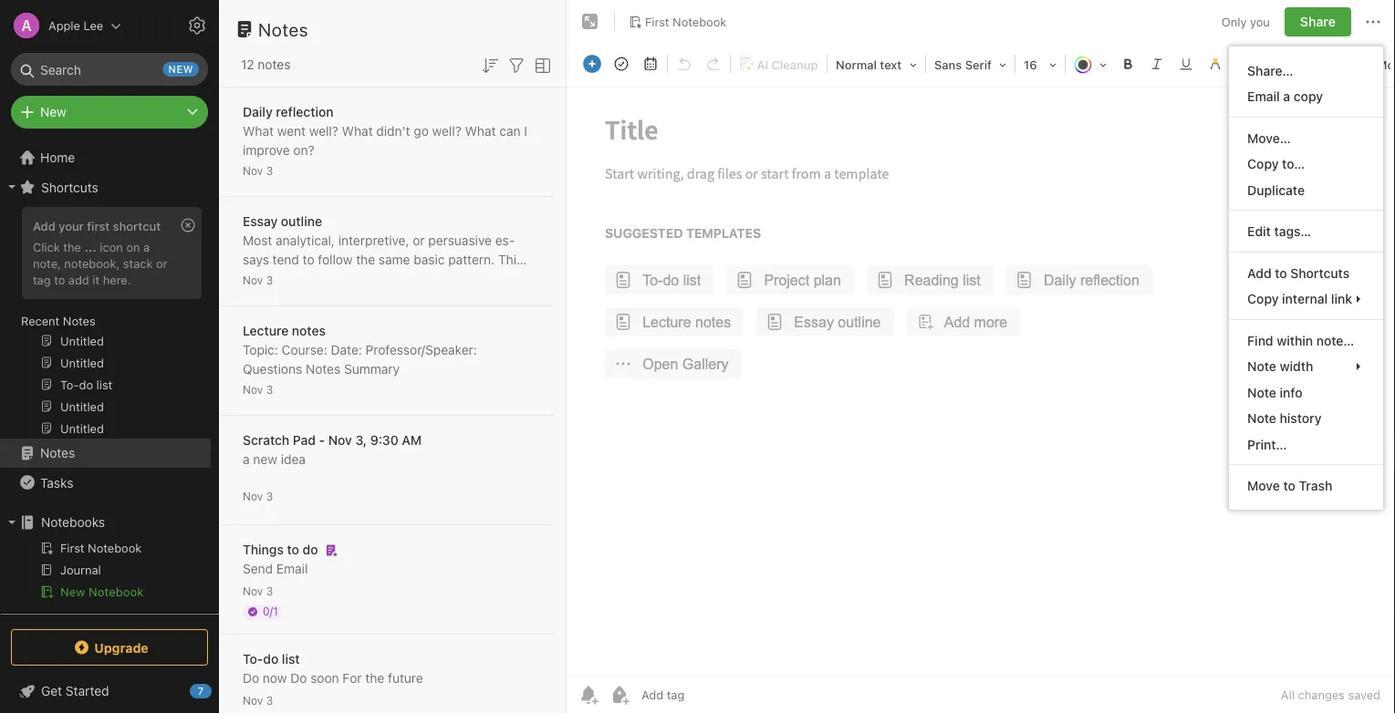 Task type: locate. For each thing, give the bounding box(es) containing it.
1 vertical spatial ...
[[345, 291, 356, 306]]

scratch pad - nov 3, 9:30 am a new idea
[[243, 433, 422, 467]]

3 up 0/1
[[266, 585, 273, 598]]

do down to- at the bottom left of the page
[[243, 671, 259, 686]]

add up click
[[33, 219, 55, 233]]

task image
[[609, 51, 634, 77]]

1 horizontal spatial what
[[342, 124, 373, 139]]

1 vertical spatial note
[[1247, 385, 1276, 400]]

3 up the outlines
[[266, 274, 273, 287]]

it
[[93, 273, 100, 286]]

effective
[[456, 271, 507, 287]]

copy to…
[[1247, 156, 1305, 172]]

copy internal link link
[[1229, 286, 1383, 312]]

shortcuts up copy internal link link
[[1291, 266, 1350, 281]]

nov 3 down send
[[243, 585, 273, 598]]

0 vertical spatial copy
[[1247, 156, 1279, 172]]

3 down now at the left bottom of the page
[[266, 695, 273, 708]]

to right move
[[1283, 479, 1296, 494]]

Font family field
[[928, 51, 1013, 78]]

copy down move…
[[1247, 156, 1279, 172]]

to for things
[[287, 542, 299, 558]]

More actions field
[[1362, 7, 1384, 36]]

1 horizontal spatial notebook
[[673, 15, 727, 28]]

1 vertical spatial you
[[372, 271, 393, 287]]

or
[[413, 233, 425, 248], [156, 256, 167, 270]]

note for note info
[[1247, 385, 1276, 400]]

2 copy from the top
[[1247, 292, 1279, 307]]

3 note from the top
[[1247, 411, 1276, 426]]

add inside group
[[33, 219, 55, 233]]

1 horizontal spatial email
[[1247, 89, 1280, 104]]

the down your
[[63, 240, 81, 254]]

email down things to do
[[276, 562, 308, 577]]

summary
[[344, 362, 400, 377]]

new up home
[[40, 104, 66, 120]]

topic:
[[243, 343, 278, 358]]

6 3 from the top
[[266, 695, 273, 708]]

0 horizontal spatial well?
[[309, 124, 338, 139]]

3 for topic: course: date: professor/speaker: questions notes summary
[[266, 384, 273, 396]]

notes right recent
[[63, 314, 96, 328]]

2 vertical spatial a
[[243, 452, 250, 467]]

4 3 from the top
[[266, 490, 273, 503]]

new inside popup button
[[40, 104, 66, 120]]

normal text
[[836, 58, 902, 72]]

notes link
[[0, 439, 211, 468]]

1 horizontal spatial you
[[1250, 15, 1270, 29]]

what left the didn't
[[342, 124, 373, 139]]

went
[[277, 124, 306, 139]]

1 horizontal spatial well?
[[432, 124, 461, 139]]

edit tags…
[[1247, 224, 1311, 239]]

0 horizontal spatial do
[[243, 671, 259, 686]]

or right stack
[[156, 256, 167, 270]]

expand notebooks image
[[5, 516, 19, 530]]

1 vertical spatial new
[[60, 585, 85, 599]]

to up copy internal link
[[1275, 266, 1287, 281]]

add
[[68, 273, 89, 286]]

1 horizontal spatial shortcuts
[[1291, 266, 1350, 281]]

1 vertical spatial shortcuts
[[1291, 266, 1350, 281]]

notes inside group
[[63, 314, 96, 328]]

1 horizontal spatial or
[[413, 233, 425, 248]]

1 nov 3 from the top
[[243, 165, 273, 177]]

1 vertical spatial or
[[156, 256, 167, 270]]

underline image
[[1173, 51, 1199, 77]]

on
[[126, 240, 140, 254]]

1 vertical spatial a
[[143, 240, 150, 254]]

note info
[[1247, 385, 1303, 400]]

0 horizontal spatial add
[[33, 219, 55, 233]]

2 vertical spatial note
[[1247, 411, 1276, 426]]

0 horizontal spatial you
[[372, 271, 393, 287]]

notes up course:
[[292, 323, 326, 339]]

you down "same"
[[372, 271, 393, 287]]

1 horizontal spatial notes
[[292, 323, 326, 339]]

duplicate link
[[1229, 177, 1383, 203]]

new for new notebook
[[60, 585, 85, 599]]

1 copy from the top
[[1247, 156, 1279, 172]]

0 horizontal spatial ...
[[84, 240, 97, 254]]

notes up the tasks
[[40, 446, 75, 461]]

0 vertical spatial you
[[1250, 15, 1270, 29]]

to inside add to shortcuts link
[[1275, 266, 1287, 281]]

things to do
[[243, 542, 318, 558]]

italic image
[[1144, 51, 1170, 77]]

link
[[1331, 292, 1352, 307]]

nov right -
[[328, 433, 352, 448]]

notes for 12 notes
[[258, 57, 291, 72]]

3
[[266, 165, 273, 177], [266, 274, 273, 287], [266, 384, 273, 396], [266, 490, 273, 503], [266, 585, 273, 598], [266, 695, 273, 708]]

changes
[[1298, 688, 1345, 702]]

1 horizontal spatial ...
[[345, 291, 356, 306]]

date:
[[331, 343, 362, 358]]

do
[[243, 671, 259, 686], [290, 671, 307, 686]]

add down edit
[[1247, 266, 1272, 281]]

Insert field
[[578, 51, 606, 77]]

note info link
[[1229, 380, 1383, 406]]

Add filters field
[[505, 53, 527, 76]]

nov down now at the left bottom of the page
[[243, 695, 263, 708]]

2 horizontal spatial what
[[465, 124, 496, 139]]

note left info
[[1247, 385, 1276, 400]]

1 3 from the top
[[266, 165, 273, 177]]

lecture notes
[[243, 323, 326, 339]]

note up print… in the right bottom of the page
[[1247, 411, 1276, 426]]

upgrade
[[94, 640, 148, 655]]

... down help
[[345, 291, 356, 306]]

copy for copy internal link
[[1247, 292, 1279, 307]]

notebook for first notebook
[[673, 15, 727, 28]]

future
[[388, 671, 423, 686]]

nov 3 up things
[[243, 490, 273, 503]]

Font size field
[[1017, 51, 1063, 78]]

1 vertical spatial do
[[263, 652, 279, 667]]

tree containing home
[[0, 143, 219, 709]]

notebook inside button
[[89, 585, 144, 599]]

new
[[168, 63, 193, 75], [253, 452, 277, 467]]

add filters image
[[505, 55, 527, 76]]

print… link
[[1229, 432, 1383, 458]]

email inside dropdown list menu
[[1247, 89, 1280, 104]]

notes
[[258, 57, 291, 72], [292, 323, 326, 339]]

0 vertical spatial notebook
[[673, 15, 727, 28]]

1 horizontal spatial do
[[303, 542, 318, 558]]

notes down course:
[[306, 362, 341, 377]]

0 horizontal spatial email
[[276, 562, 308, 577]]

only you
[[1222, 15, 1270, 29]]

notebook for new notebook
[[89, 585, 144, 599]]

the down interpretive, in the left of the page
[[356, 252, 375, 267]]

2 note from the top
[[1247, 385, 1276, 400]]

note window element
[[567, 0, 1395, 714]]

0 horizontal spatial or
[[156, 256, 167, 270]]

outline
[[281, 214, 322, 229]]

on?
[[293, 143, 314, 158]]

nov up the outlines
[[243, 274, 263, 287]]

3 down improve
[[266, 165, 273, 177]]

nov 3
[[243, 165, 273, 177], [243, 274, 273, 287], [243, 384, 273, 396], [243, 490, 273, 503], [243, 585, 273, 598]]

internal
[[1282, 292, 1328, 307]]

pad
[[293, 433, 316, 448]]

1 vertical spatial new
[[253, 452, 277, 467]]

copy for copy to…
[[1247, 156, 1279, 172]]

group
[[0, 202, 211, 446]]

notebook
[[673, 15, 727, 28], [89, 585, 144, 599]]

2 nov 3 from the top
[[243, 274, 273, 287]]

new down scratch
[[253, 452, 277, 467]]

nov 3 down questions
[[243, 384, 273, 396]]

tag
[[33, 273, 51, 286]]

do up send email
[[303, 542, 318, 558]]

new down settings image
[[168, 63, 193, 75]]

1 vertical spatial add
[[1247, 266, 1272, 281]]

0 vertical spatial add
[[33, 219, 55, 233]]

copy
[[1247, 156, 1279, 172], [1247, 292, 1279, 307]]

a
[[1283, 89, 1290, 104], [143, 240, 150, 254], [243, 452, 250, 467]]

to inside icon on a note, notebook, stack or tag to add it here.
[[54, 273, 65, 286]]

7
[[198, 686, 204, 698]]

1 horizontal spatial new
[[253, 452, 277, 467]]

1 vertical spatial notebook
[[89, 585, 144, 599]]

0 vertical spatial or
[[413, 233, 425, 248]]

you
[[1250, 15, 1270, 29], [372, 271, 393, 287]]

what left can
[[465, 124, 496, 139]]

nov 3 up the outlines
[[243, 274, 273, 287]]

numbered list image
[[1280, 51, 1306, 77]]

new for new
[[40, 104, 66, 120]]

Add tag field
[[640, 688, 776, 703]]

es
[[495, 233, 515, 248]]

new up upgrade popup button
[[60, 585, 85, 599]]

nov down questions
[[243, 384, 263, 396]]

copy up find
[[1247, 292, 1279, 307]]

first
[[87, 219, 110, 233]]

1 vertical spatial email
[[276, 562, 308, 577]]

1 horizontal spatial add
[[1247, 266, 1272, 281]]

1 vertical spatial copy
[[1247, 292, 1279, 307]]

to for add
[[1275, 266, 1287, 281]]

3 nov 3 from the top
[[243, 384, 273, 396]]

or up 'basic'
[[413, 233, 425, 248]]

dropdown list menu
[[1229, 57, 1383, 499]]

share…
[[1247, 63, 1293, 78]]

1 horizontal spatial do
[[290, 671, 307, 686]]

0 vertical spatial a
[[1283, 89, 1290, 104]]

the right the for
[[365, 671, 384, 686]]

email down share…
[[1247, 89, 1280, 104]]

3 down questions
[[266, 384, 273, 396]]

0 horizontal spatial a
[[143, 240, 150, 254]]

nov 3 down improve
[[243, 165, 273, 177]]

to-do list do now do soon for the future nov 3
[[243, 652, 423, 708]]

to up send email
[[287, 542, 299, 558]]

shortcuts
[[41, 180, 98, 195], [1291, 266, 1350, 281]]

to right tag at top left
[[54, 273, 65, 286]]

3 inside to-do list do now do soon for the future nov 3
[[266, 695, 273, 708]]

0 vertical spatial email
[[1247, 89, 1280, 104]]

5 nov 3 from the top
[[243, 585, 273, 598]]

notebook up upgrade
[[89, 585, 144, 599]]

home
[[40, 150, 75, 165]]

new
[[40, 104, 66, 120], [60, 585, 85, 599]]

do
[[303, 542, 318, 558], [263, 652, 279, 667]]

note for note width
[[1247, 359, 1276, 374]]

apple
[[48, 19, 80, 32]]

to…
[[1282, 156, 1305, 172]]

do inside to-do list do now do soon for the future nov 3
[[263, 652, 279, 667]]

9:30
[[370, 433, 398, 448]]

to for move
[[1283, 479, 1296, 494]]

follow
[[318, 252, 353, 267]]

note history
[[1247, 411, 1322, 426]]

1 vertical spatial notes
[[292, 323, 326, 339]]

0 vertical spatial note
[[1247, 359, 1276, 374]]

3 3 from the top
[[266, 384, 273, 396]]

0 vertical spatial notes
[[258, 57, 291, 72]]

a inside icon on a note, notebook, stack or tag to add it here.
[[143, 240, 150, 254]]

the inside most analytical, interpretive, or persuasive es says tend to follow the same basic pattern. this structure should help you formulate effective outlines for most ...
[[356, 252, 375, 267]]

0 horizontal spatial notes
[[258, 57, 291, 72]]

tags…
[[1274, 224, 1311, 239]]

tree
[[0, 143, 219, 709]]

copy inside field
[[1247, 292, 1279, 307]]

0 horizontal spatial new
[[168, 63, 193, 75]]

all
[[1281, 688, 1295, 702]]

do up now at the left bottom of the page
[[263, 652, 279, 667]]

notes for lecture notes
[[292, 323, 326, 339]]

a inside scratch pad - nov 3, 9:30 am a new idea
[[243, 452, 250, 467]]

soon
[[310, 671, 339, 686]]

1 note from the top
[[1247, 359, 1276, 374]]

note inside field
[[1247, 359, 1276, 374]]

didn't
[[376, 124, 410, 139]]

pattern.
[[448, 252, 495, 267]]

sans serif
[[934, 58, 992, 72]]

bold image
[[1115, 51, 1141, 77]]

more actions image
[[1362, 11, 1384, 33]]

0 vertical spatial new
[[168, 63, 193, 75]]

what down daily
[[243, 124, 274, 139]]

you right only
[[1250, 15, 1270, 29]]

well? down the reflection
[[309, 124, 338, 139]]

0 horizontal spatial notebook
[[89, 585, 144, 599]]

shortcuts down home
[[41, 180, 98, 195]]

share
[[1300, 14, 1336, 29]]

2 horizontal spatial a
[[1283, 89, 1290, 104]]

print…
[[1247, 437, 1287, 452]]

to inside 'move to trash' link
[[1283, 479, 1296, 494]]

2 what from the left
[[342, 124, 373, 139]]

3 up things
[[266, 490, 273, 503]]

structure
[[243, 271, 296, 287]]

well? right go
[[432, 124, 461, 139]]

0 vertical spatial shortcuts
[[41, 180, 98, 195]]

get
[[41, 684, 62, 699]]

first
[[645, 15, 669, 28]]

1 horizontal spatial a
[[243, 452, 250, 467]]

0 horizontal spatial shortcuts
[[41, 180, 98, 195]]

0 vertical spatial do
[[303, 542, 318, 558]]

0 vertical spatial ...
[[84, 240, 97, 254]]

or inside icon on a note, notebook, stack or tag to add it here.
[[156, 256, 167, 270]]

your
[[59, 219, 84, 233]]

notes right "12"
[[258, 57, 291, 72]]

2 3 from the top
[[266, 274, 273, 287]]

0 vertical spatial new
[[40, 104, 66, 120]]

well?
[[309, 124, 338, 139], [432, 124, 461, 139]]

send email
[[243, 562, 308, 577]]

add inside dropdown list menu
[[1247, 266, 1272, 281]]

0 horizontal spatial do
[[263, 652, 279, 667]]

... up notebook, on the top of the page
[[84, 240, 97, 254]]

note down find
[[1247, 359, 1276, 374]]

3 for what went well? what didn't go well? what can i improve on?
[[266, 165, 273, 177]]

now
[[263, 671, 287, 686]]

to down analytical,
[[303, 252, 314, 267]]

most analytical, interpretive, or persuasive es says tend to follow the same basic pattern. this structure should help you formulate effective outlines for most ...
[[243, 233, 523, 306]]

notebook inside button
[[673, 15, 727, 28]]

0 horizontal spatial what
[[243, 124, 274, 139]]

a right on
[[143, 240, 150, 254]]

a down scratch
[[243, 452, 250, 467]]

notebook right first
[[673, 15, 727, 28]]

new inside button
[[60, 585, 85, 599]]

a left copy
[[1283, 89, 1290, 104]]

do down "list"
[[290, 671, 307, 686]]



Task type: vqa. For each thing, say whether or not it's contained in the screenshot.
the topmost Email
yes



Task type: describe. For each thing, give the bounding box(es) containing it.
Highlight field
[[1201, 51, 1245, 78]]

idea
[[281, 452, 306, 467]]

add to shortcuts
[[1247, 266, 1350, 281]]

new search field
[[24, 53, 199, 86]]

3 for a new idea
[[266, 490, 273, 503]]

daily
[[243, 104, 273, 120]]

started
[[66, 684, 109, 699]]

add for add your first shortcut
[[33, 219, 55, 233]]

am
[[402, 433, 422, 448]]

this
[[498, 252, 523, 267]]

shortcuts inside add to shortcuts link
[[1291, 266, 1350, 281]]

add your first shortcut
[[33, 219, 161, 233]]

icon
[[100, 240, 123, 254]]

reflection
[[276, 104, 334, 120]]

basic
[[414, 252, 445, 267]]

here.
[[103, 273, 131, 286]]

email inside note list element
[[276, 562, 308, 577]]

note for note history
[[1247, 411, 1276, 426]]

-
[[319, 433, 325, 448]]

nov down improve
[[243, 165, 263, 177]]

find within note… link
[[1229, 328, 1383, 354]]

lecture
[[243, 323, 289, 339]]

scratch
[[243, 433, 289, 448]]

1 do from the left
[[243, 671, 259, 686]]

analytical,
[[276, 233, 335, 248]]

move… link
[[1229, 125, 1383, 151]]

email a copy
[[1247, 89, 1323, 104]]

... inside tree
[[84, 240, 97, 254]]

nov 3 for summary
[[243, 384, 273, 396]]

1 well? from the left
[[309, 124, 338, 139]]

3 what from the left
[[465, 124, 496, 139]]

shortcuts inside shortcuts button
[[41, 180, 98, 195]]

new inside scratch pad - nov 3, 9:30 am a new idea
[[253, 452, 277, 467]]

calendar event image
[[638, 51, 663, 77]]

Note width field
[[1229, 354, 1383, 380]]

nov 3 for well?
[[243, 165, 273, 177]]

click
[[33, 240, 60, 254]]

Account field
[[0, 7, 122, 44]]

add tag image
[[609, 684, 631, 706]]

trash
[[1299, 479, 1332, 494]]

Sort options field
[[479, 53, 501, 76]]

history
[[1280, 411, 1322, 426]]

Note Editor text field
[[567, 88, 1395, 676]]

what went well? what didn't go well? what can i improve on?
[[243, 124, 527, 158]]

3 for most analytical, interpretive, or persuasive es says tend to follow the same basic pattern. this structure should help you formulate effective outlines for most ...
[[266, 274, 273, 287]]

sans
[[934, 58, 962, 72]]

nov inside to-do list do now do soon for the future nov 3
[[243, 695, 263, 708]]

most
[[243, 233, 272, 248]]

note list element
[[219, 0, 567, 714]]

copy to… link
[[1229, 151, 1383, 177]]

text
[[880, 58, 902, 72]]

only
[[1222, 15, 1247, 29]]

share… link
[[1229, 57, 1383, 83]]

notebook,
[[64, 256, 120, 270]]

interpretive,
[[338, 233, 409, 248]]

recent notes
[[21, 314, 96, 328]]

5 3 from the top
[[266, 585, 273, 598]]

16
[[1024, 58, 1037, 72]]

i
[[524, 124, 527, 139]]

saved
[[1348, 688, 1381, 702]]

add to shortcuts link
[[1229, 260, 1383, 286]]

home link
[[0, 143, 219, 172]]

nov down send
[[243, 585, 263, 598]]

add for add to shortcuts
[[1247, 266, 1272, 281]]

note width
[[1247, 359, 1313, 374]]

2 well? from the left
[[432, 124, 461, 139]]

same
[[379, 252, 410, 267]]

new notebook group
[[0, 537, 211, 610]]

info
[[1280, 385, 1303, 400]]

normal
[[836, 58, 877, 72]]

notes up 12 notes
[[258, 18, 308, 40]]

can
[[499, 124, 521, 139]]

add a reminder image
[[578, 684, 599, 706]]

or inside most analytical, interpretive, or persuasive es says tend to follow the same basic pattern. this structure should help you formulate effective outlines for most ...
[[413, 233, 425, 248]]

group containing add your first shortcut
[[0, 202, 211, 446]]

first notebook
[[645, 15, 727, 28]]

for
[[343, 671, 362, 686]]

new inside search box
[[168, 63, 193, 75]]

Help and Learning task checklist field
[[0, 677, 219, 706]]

edit tags… link
[[1229, 219, 1383, 245]]

2 do from the left
[[290, 671, 307, 686]]

bulleted list image
[[1251, 51, 1277, 77]]

should
[[300, 271, 339, 287]]

width
[[1280, 359, 1313, 374]]

Heading level field
[[829, 51, 923, 78]]

move to trash
[[1247, 479, 1332, 494]]

icon on a note, notebook, stack or tag to add it here.
[[33, 240, 167, 286]]

new button
[[11, 96, 208, 129]]

click to collapse image
[[212, 680, 226, 702]]

persuasive
[[428, 233, 492, 248]]

outlines
[[243, 291, 289, 306]]

get started
[[41, 684, 109, 699]]

a inside email a copy link
[[1283, 89, 1290, 104]]

says
[[243, 233, 515, 267]]

Search text field
[[24, 53, 195, 86]]

nov up things
[[243, 490, 263, 503]]

professor/speaker:
[[366, 343, 477, 358]]

tasks
[[40, 475, 73, 490]]

note…
[[1316, 333, 1354, 348]]

shortcuts button
[[0, 172, 211, 202]]

notebooks
[[41, 515, 105, 530]]

expand note image
[[579, 11, 601, 33]]

Copy internal link field
[[1229, 286, 1383, 312]]

you inside note window element
[[1250, 15, 1270, 29]]

Font color field
[[1068, 51, 1113, 78]]

you inside most analytical, interpretive, or persuasive es says tend to follow the same basic pattern. this structure should help you formulate effective outlines for most ...
[[372, 271, 393, 287]]

first notebook button
[[622, 9, 733, 35]]

more image
[[1370, 51, 1395, 77]]

list
[[282, 652, 300, 667]]

formulate
[[396, 271, 453, 287]]

4 nov 3 from the top
[[243, 490, 273, 503]]

find
[[1247, 333, 1273, 348]]

move
[[1247, 479, 1280, 494]]

go
[[414, 124, 429, 139]]

nov inside scratch pad - nov 3, 9:30 am a new idea
[[328, 433, 352, 448]]

settings image
[[186, 15, 208, 36]]

essay outline
[[243, 214, 322, 229]]

nov 3 for says
[[243, 274, 273, 287]]

new notebook button
[[0, 581, 211, 603]]

the inside group
[[63, 240, 81, 254]]

12 notes
[[241, 57, 291, 72]]

click the ...
[[33, 240, 97, 254]]

tend
[[273, 252, 299, 267]]

View options field
[[527, 53, 554, 76]]

to inside most analytical, interpretive, or persuasive es says tend to follow the same basic pattern. this structure should help you formulate effective outlines for most ...
[[303, 252, 314, 267]]

find within note…
[[1247, 333, 1354, 348]]

notes inside topic: course: date: professor/speaker: questions notes summary
[[306, 362, 341, 377]]

... inside most analytical, interpretive, or persuasive es says tend to follow the same basic pattern. this structure should help you formulate effective outlines for most ...
[[345, 291, 356, 306]]

12
[[241, 57, 254, 72]]

questions
[[243, 362, 302, 377]]

the inside to-do list do now do soon for the future nov 3
[[365, 671, 384, 686]]

upgrade button
[[11, 630, 208, 666]]

for
[[293, 291, 309, 306]]

1 what from the left
[[243, 124, 274, 139]]

stack
[[123, 256, 153, 270]]



